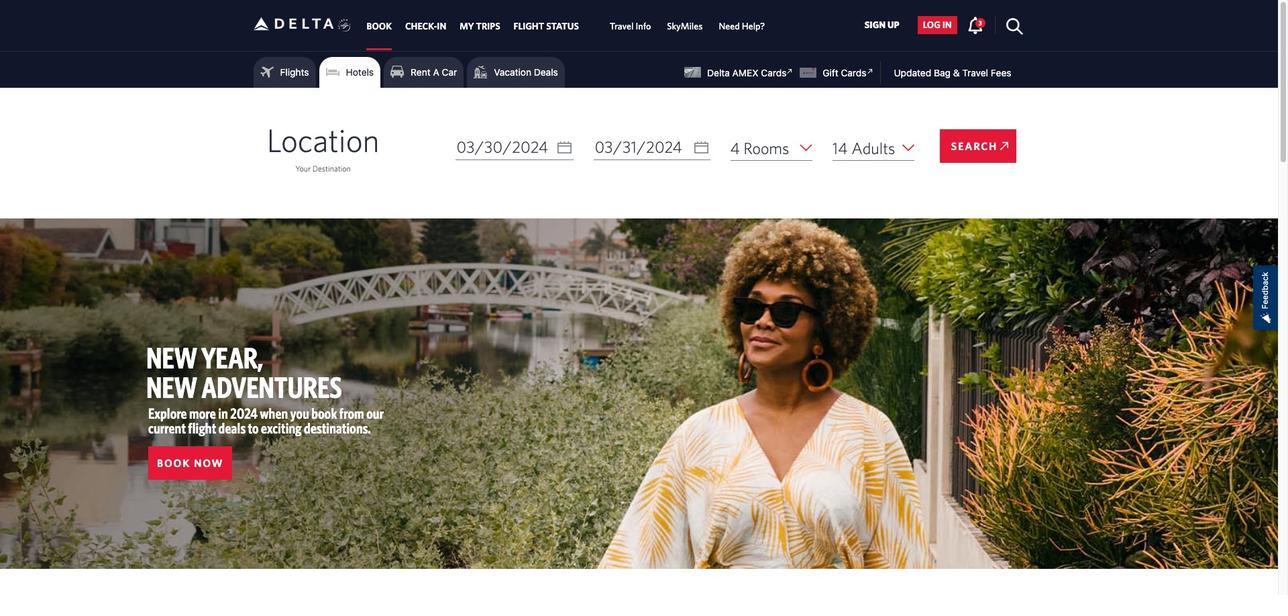 Task type: vqa. For each thing, say whether or not it's contained in the screenshot.
exciting
yes



Task type: locate. For each thing, give the bounding box(es) containing it.
when
[[260, 405, 288, 422]]

exciting
[[261, 420, 302, 437]]

adventures
[[201, 370, 342, 405]]

this link opens another site in a new window that may not follow the same accessibility policies as delta air lines. image inside gift cards link
[[864, 65, 876, 78]]

gift cards link
[[800, 65, 876, 78]]

flights
[[280, 66, 309, 78]]

book inside book now link
[[157, 458, 191, 470]]

fees
[[991, 67, 1011, 78]]

delta amex cards
[[707, 67, 787, 78]]

cards
[[761, 67, 787, 78], [841, 67, 867, 78]]

book
[[367, 21, 392, 32], [157, 458, 191, 470]]

bag
[[934, 67, 951, 78]]

book left the now
[[157, 458, 191, 470]]

this link opens another site in a new window that may not follow the same accessibility policies as delta air lines. image right gift
[[864, 65, 876, 78]]

in inside explore more in 2024 when you book from our current flight deals to exciting destinations.
[[218, 405, 228, 422]]

None date field
[[455, 135, 573, 160], [593, 135, 710, 160], [455, 135, 573, 160], [593, 135, 710, 160]]

travel right &
[[962, 67, 988, 78]]

3
[[979, 19, 982, 27]]

0 horizontal spatial this link opens another site in a new window that may not follow the same accessibility policies as delta air lines. image
[[784, 65, 797, 78]]

book
[[312, 405, 337, 422]]

vacation
[[494, 66, 531, 78]]

skymiles
[[667, 21, 703, 32]]

book for book
[[367, 21, 392, 32]]

need help? link
[[719, 14, 765, 38]]

1 vertical spatial in
[[218, 405, 228, 422]]

hotels
[[346, 66, 374, 78]]

flights link
[[260, 62, 309, 83]]

vacation deals link
[[474, 62, 558, 83]]

this link opens another site in a new window that may not follow the same accessibility policies as delta air lines. image for delta amex cards
[[784, 65, 797, 78]]

1 horizontal spatial in
[[943, 20, 952, 30]]

cards right gift
[[841, 67, 867, 78]]

a
[[433, 66, 439, 78]]

updated
[[894, 67, 931, 78]]

updated bag & travel fees
[[894, 67, 1011, 78]]

travel
[[610, 21, 634, 32], [962, 67, 988, 78]]

in
[[943, 20, 952, 30], [218, 405, 228, 422]]

book for book now
[[157, 458, 191, 470]]

3 link
[[967, 16, 985, 33]]

0 vertical spatial travel
[[610, 21, 634, 32]]

status
[[546, 21, 579, 32]]

amex
[[732, 67, 759, 78]]

in right log
[[943, 20, 952, 30]]

this link opens another site in a new window that may not follow the same accessibility policies as delta air lines. image left gift
[[784, 65, 797, 78]]

1 horizontal spatial cards
[[841, 67, 867, 78]]

log
[[923, 20, 941, 30]]

delta air lines image
[[253, 3, 334, 45]]

1 this link opens another site in a new window that may not follow the same accessibility policies as delta air lines. image from the left
[[784, 65, 797, 78]]

this link opens another site in a new window that may not follow the same accessibility policies as delta air lines. image inside delta amex cards link
[[784, 65, 797, 78]]

our
[[366, 405, 384, 422]]

0 vertical spatial in
[[943, 20, 952, 30]]

updated bag & travel fees link
[[881, 67, 1011, 78]]

0 horizontal spatial cards
[[761, 67, 787, 78]]

cards right amex
[[761, 67, 787, 78]]

current
[[148, 420, 186, 437]]

rent a car
[[411, 66, 457, 78]]

year,
[[201, 341, 263, 375]]

in
[[437, 21, 446, 32]]

&
[[953, 67, 960, 78]]

hotels link
[[326, 62, 374, 83]]

sign
[[865, 20, 886, 30]]

1 horizontal spatial book
[[367, 21, 392, 32]]

explore more in 2024 when you book from our current flight deals to exciting destinations. link
[[148, 405, 384, 437]]

book right skyteam image
[[367, 21, 392, 32]]

2 cards from the left
[[841, 67, 867, 78]]

rent
[[411, 66, 431, 78]]

in right more
[[218, 405, 228, 422]]

to
[[248, 420, 259, 437]]

now
[[194, 458, 224, 470]]

location your destination
[[267, 121, 379, 173]]

sign up link
[[859, 16, 905, 34]]

0 horizontal spatial travel
[[610, 21, 634, 32]]

2 this link opens another site in a new window that may not follow the same accessibility policies as delta air lines. image from the left
[[864, 65, 876, 78]]

1 horizontal spatial this link opens another site in a new window that may not follow the same accessibility policies as delta air lines. image
[[864, 65, 876, 78]]

skyteam image
[[338, 5, 351, 46]]

location
[[267, 121, 379, 159]]

0 vertical spatial book
[[367, 21, 392, 32]]

this link opens another site in a new window that may not follow the same accessibility policies as delta air lines. image
[[784, 65, 797, 78], [864, 65, 876, 78]]

search
[[951, 140, 998, 152]]

1 vertical spatial book
[[157, 458, 191, 470]]

2024
[[230, 405, 258, 422]]

0 horizontal spatial in
[[218, 405, 228, 422]]

tab list
[[360, 0, 773, 51]]

1 vertical spatial travel
[[962, 67, 988, 78]]

my trips
[[460, 21, 500, 32]]

travel left info
[[610, 21, 634, 32]]

explore more in 2024 when you book from our current flight deals to exciting destinations.
[[148, 405, 384, 437]]

0 horizontal spatial book
[[157, 458, 191, 470]]

new
[[146, 341, 197, 375], [146, 370, 197, 405]]

flight status link
[[514, 14, 579, 38]]

sign up
[[865, 20, 900, 30]]



Task type: describe. For each thing, give the bounding box(es) containing it.
deals
[[218, 420, 246, 437]]

need
[[719, 21, 740, 32]]

1 cards from the left
[[761, 67, 787, 78]]

explore
[[148, 405, 187, 422]]

gift
[[823, 67, 838, 78]]

check-in link
[[405, 14, 446, 38]]

car
[[442, 66, 457, 78]]

new year, new adventures
[[146, 341, 342, 405]]

in inside button
[[943, 20, 952, 30]]

check-in
[[405, 21, 446, 32]]

skymiles link
[[667, 14, 703, 38]]

delta
[[707, 67, 730, 78]]

info
[[636, 21, 651, 32]]

book link
[[367, 14, 392, 38]]

gift cards
[[823, 67, 867, 78]]

book now link
[[148, 447, 232, 480]]

travel inside travel info link
[[610, 21, 634, 32]]

my
[[460, 21, 474, 32]]

your
[[295, 164, 311, 173]]

vacation deals
[[494, 66, 558, 78]]

deals
[[534, 66, 558, 78]]

this link opens another site in a new window that may not follow the same accessibility policies as delta air lines. image for gift cards
[[864, 65, 876, 78]]

log in button
[[918, 16, 957, 34]]

2 new from the top
[[146, 370, 197, 405]]

rent a car link
[[391, 62, 457, 83]]

destination
[[312, 164, 351, 173]]

check-
[[405, 21, 437, 32]]

help?
[[742, 21, 765, 32]]

log in
[[923, 20, 952, 30]]

more
[[189, 405, 216, 422]]

need help?
[[719, 21, 765, 32]]

1 new from the top
[[146, 341, 197, 375]]

you
[[290, 405, 309, 422]]

1 horizontal spatial travel
[[962, 67, 988, 78]]

flight
[[188, 420, 216, 437]]

destinations.
[[304, 420, 371, 437]]

up
[[888, 20, 900, 30]]

my trips link
[[460, 14, 500, 38]]

from
[[339, 405, 364, 422]]

flight
[[514, 21, 544, 32]]

search button
[[940, 129, 1017, 163]]

trips
[[476, 21, 500, 32]]

flight status
[[514, 21, 579, 32]]

delta amex cards link
[[685, 65, 797, 78]]

travel info
[[610, 21, 651, 32]]

book now
[[157, 458, 224, 470]]

tab list containing book
[[360, 0, 773, 51]]

travel info link
[[610, 14, 651, 38]]



